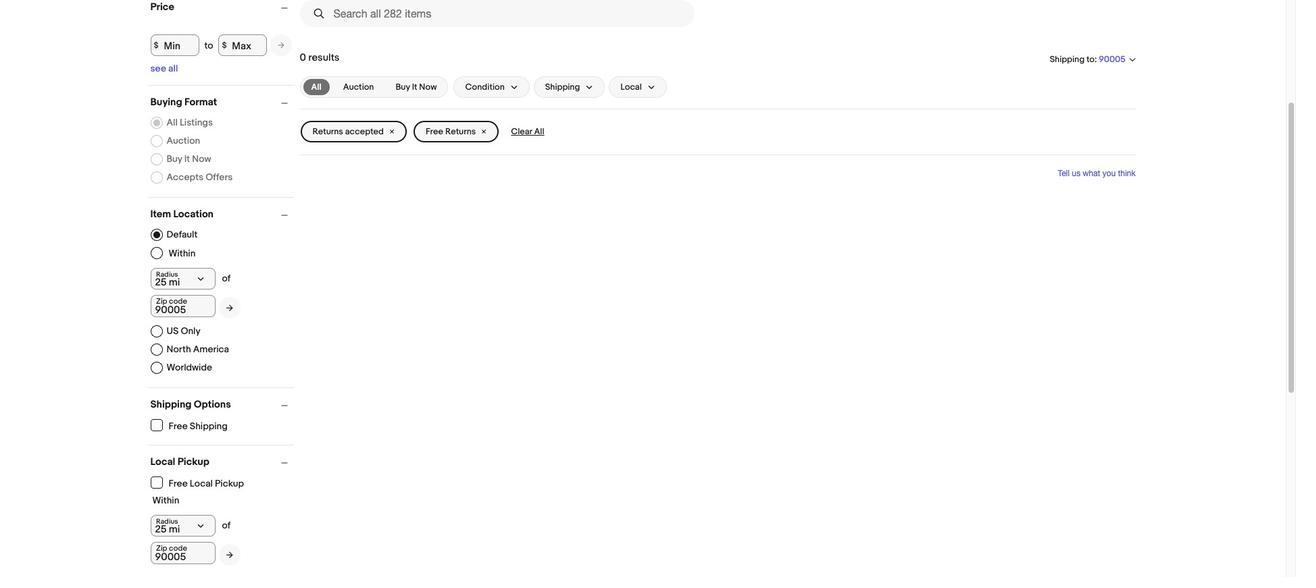 Task type: locate. For each thing, give the bounding box(es) containing it.
free for free shipping
[[169, 421, 188, 432]]

buy up accepts
[[167, 153, 182, 165]]

0 horizontal spatial local
[[150, 456, 175, 469]]

1 vertical spatial to
[[1087, 54, 1095, 65]]

0 horizontal spatial buy
[[167, 153, 182, 165]]

results
[[308, 51, 340, 64]]

0 horizontal spatial buy it now
[[167, 153, 211, 165]]

north america link
[[150, 344, 229, 356]]

1 of from the top
[[222, 273, 231, 285]]

free returns
[[426, 126, 476, 137]]

1 vertical spatial free
[[169, 421, 188, 432]]

pickup up free local pickup link at the left bottom
[[178, 456, 209, 469]]

to inside shipping to : 90005
[[1087, 54, 1095, 65]]

1 horizontal spatial to
[[1087, 54, 1095, 65]]

local down local pickup dropdown button
[[190, 478, 213, 490]]

1 horizontal spatial buy
[[396, 82, 410, 93]]

free for free local pickup
[[169, 478, 188, 490]]

$ for maximum value in $ text field at the left top of page
[[222, 40, 227, 50]]

local inside dropdown button
[[621, 82, 642, 93]]

of
[[222, 273, 231, 285], [222, 520, 231, 532]]

what
[[1083, 169, 1100, 178]]

local right the shipping dropdown button
[[621, 82, 642, 93]]

0 vertical spatial buy it now
[[396, 82, 437, 93]]

free down buy it now link
[[426, 126, 443, 137]]

of for free local pickup
[[222, 520, 231, 532]]

shipping for shipping to : 90005
[[1050, 54, 1085, 65]]

worldwide link
[[150, 362, 212, 374]]

local pickup
[[150, 456, 209, 469]]

auction link
[[335, 79, 382, 95]]

buy
[[396, 82, 410, 93], [167, 153, 182, 165]]

returns accepted link
[[300, 121, 407, 143]]

1 vertical spatial buy it now
[[167, 153, 211, 165]]

to
[[204, 40, 213, 51], [1087, 54, 1095, 65]]

1 horizontal spatial local
[[190, 478, 213, 490]]

options
[[194, 399, 231, 412]]

free for free returns
[[426, 126, 443, 137]]

returns
[[313, 126, 343, 137], [445, 126, 476, 137]]

2 of from the top
[[222, 520, 231, 532]]

pickup
[[178, 456, 209, 469], [215, 478, 244, 490]]

now up accepts offers
[[192, 153, 211, 165]]

tell
[[1058, 169, 1070, 178]]

1 vertical spatial local
[[150, 456, 175, 469]]

free inside 0 results main content
[[426, 126, 443, 137]]

free down shipping options at the left
[[169, 421, 188, 432]]

2 horizontal spatial local
[[621, 82, 642, 93]]

buy it now up free returns
[[396, 82, 437, 93]]

accepted
[[345, 126, 384, 137]]

0 vertical spatial now
[[419, 82, 437, 93]]

0 horizontal spatial $
[[154, 40, 159, 50]]

shipping inside shipping to : 90005
[[1050, 54, 1085, 65]]

2 vertical spatial free
[[169, 478, 188, 490]]

0 horizontal spatial all
[[167, 117, 178, 128]]

2 $ from the left
[[222, 40, 227, 50]]

us
[[1072, 169, 1081, 178]]

0 horizontal spatial pickup
[[178, 456, 209, 469]]

1 horizontal spatial auction
[[343, 82, 374, 93]]

to left maximum value in $ text field at the left top of page
[[204, 40, 213, 51]]

within down free local pickup link at the left bottom
[[152, 495, 179, 507]]

free shipping link
[[150, 420, 228, 432]]

1 returns from the left
[[313, 126, 343, 137]]

90005
[[1099, 54, 1126, 65]]

free down the local pickup
[[169, 478, 188, 490]]

0 vertical spatial it
[[412, 82, 417, 93]]

auction
[[343, 82, 374, 93], [167, 135, 200, 147]]

None text field
[[150, 543, 215, 565]]

1 horizontal spatial $
[[222, 40, 227, 50]]

0 vertical spatial free
[[426, 126, 443, 137]]

$ down price dropdown button at left
[[222, 40, 227, 50]]

buy it now up accepts
[[167, 153, 211, 165]]

clear all
[[511, 126, 544, 137]]

pickup down local pickup dropdown button
[[215, 478, 244, 490]]

now inside 0 results main content
[[419, 82, 437, 93]]

item
[[150, 208, 171, 221]]

of up apply within filter image
[[222, 273, 231, 285]]

buying format button
[[150, 96, 294, 109]]

1 vertical spatial pickup
[[215, 478, 244, 490]]

shipping button
[[534, 76, 605, 98]]

0 vertical spatial within
[[169, 248, 196, 259]]

all link
[[303, 79, 330, 95]]

all down 0 results
[[311, 82, 322, 93]]

buy it now link
[[388, 79, 445, 95]]

all
[[168, 63, 178, 74]]

local for local pickup
[[150, 456, 175, 469]]

1 vertical spatial it
[[184, 153, 190, 165]]

0 results
[[300, 51, 340, 64]]

local up free local pickup link at the left bottom
[[150, 456, 175, 469]]

worldwide
[[167, 362, 212, 374]]

$ up see
[[154, 40, 159, 50]]

you
[[1103, 169, 1116, 178]]

1 horizontal spatial pickup
[[215, 478, 244, 490]]

only
[[181, 326, 200, 337]]

0 vertical spatial of
[[222, 273, 231, 285]]

0 horizontal spatial returns
[[313, 126, 343, 137]]

None text field
[[150, 295, 215, 318]]

all down "buying"
[[167, 117, 178, 128]]

clear
[[511, 126, 532, 137]]

see all button
[[150, 63, 178, 74]]

shipping down options
[[190, 421, 228, 432]]

0 vertical spatial buy
[[396, 82, 410, 93]]

auction inside 0 results main content
[[343, 82, 374, 93]]

shipping up free shipping link
[[150, 399, 192, 412]]

auction down all listings
[[167, 135, 200, 147]]

1 $ from the left
[[154, 40, 159, 50]]

within down default
[[169, 248, 196, 259]]

north america
[[167, 344, 229, 356]]

1 horizontal spatial all
[[311, 82, 322, 93]]

it up accepts
[[184, 153, 190, 165]]

it
[[412, 82, 417, 93], [184, 153, 190, 165]]

returns left accepted
[[313, 126, 343, 137]]

1 vertical spatial auction
[[167, 135, 200, 147]]

all
[[311, 82, 322, 93], [167, 117, 178, 128], [534, 126, 544, 137]]

1 horizontal spatial now
[[419, 82, 437, 93]]

local
[[621, 82, 642, 93], [150, 456, 175, 469], [190, 478, 213, 490]]

shipping inside dropdown button
[[545, 82, 580, 93]]

apply within filter image
[[226, 304, 233, 313]]

buy it now
[[396, 82, 437, 93], [167, 153, 211, 165]]

0 horizontal spatial auction
[[167, 135, 200, 147]]

0 vertical spatial auction
[[343, 82, 374, 93]]

local for local
[[621, 82, 642, 93]]

tell us what you think link
[[1058, 169, 1136, 178]]

0 vertical spatial local
[[621, 82, 642, 93]]

free
[[426, 126, 443, 137], [169, 421, 188, 432], [169, 478, 188, 490]]

shipping up clear all link
[[545, 82, 580, 93]]

1 vertical spatial buy
[[167, 153, 182, 165]]

now
[[419, 82, 437, 93], [192, 153, 211, 165]]

shipping
[[1050, 54, 1085, 65], [545, 82, 580, 93], [150, 399, 192, 412], [190, 421, 228, 432]]

1 horizontal spatial returns
[[445, 126, 476, 137]]

1 vertical spatial of
[[222, 520, 231, 532]]

all right the clear on the left of page
[[534, 126, 544, 137]]

1 horizontal spatial buy it now
[[396, 82, 437, 93]]

of up apply within filter icon
[[222, 520, 231, 532]]

within
[[169, 248, 196, 259], [152, 495, 179, 507]]

shipping options
[[150, 399, 231, 412]]

it right auction link
[[412, 82, 417, 93]]

0 horizontal spatial to
[[204, 40, 213, 51]]

returns down the condition
[[445, 126, 476, 137]]

2 horizontal spatial all
[[534, 126, 544, 137]]

$
[[154, 40, 159, 50], [222, 40, 227, 50]]

shipping left the :
[[1050, 54, 1085, 65]]

free local pickup link
[[150, 477, 245, 490]]

0 results main content
[[300, 0, 1136, 203]]

to left 90005
[[1087, 54, 1095, 65]]

0 vertical spatial to
[[204, 40, 213, 51]]

Search all 282 items field
[[300, 0, 694, 27]]

buy right auction link
[[396, 82, 410, 93]]

free returns link
[[414, 121, 499, 143]]

now up free returns
[[419, 82, 437, 93]]

auction right all selected text box
[[343, 82, 374, 93]]

1 horizontal spatial it
[[412, 82, 417, 93]]

0 horizontal spatial now
[[192, 153, 211, 165]]



Task type: vqa. For each thing, say whether or not it's contained in the screenshot.
Local Pickup
yes



Task type: describe. For each thing, give the bounding box(es) containing it.
listings
[[180, 117, 213, 128]]

0
[[300, 51, 306, 64]]

shipping to : 90005
[[1050, 54, 1126, 65]]

clear all link
[[506, 121, 550, 143]]

format
[[185, 96, 217, 109]]

2 vertical spatial local
[[190, 478, 213, 490]]

america
[[193, 344, 229, 356]]

buying format
[[150, 96, 217, 109]]

local button
[[609, 76, 667, 98]]

us
[[167, 326, 179, 337]]

default link
[[150, 229, 198, 241]]

shipping for shipping
[[545, 82, 580, 93]]

2 returns from the left
[[445, 126, 476, 137]]

default
[[167, 229, 198, 241]]

north
[[167, 344, 191, 356]]

buy inside 0 results main content
[[396, 82, 410, 93]]

condition
[[465, 82, 505, 93]]

accepts offers
[[167, 172, 233, 183]]

returns accepted
[[313, 126, 384, 137]]

think
[[1118, 169, 1136, 178]]

apply within filter image
[[226, 551, 233, 560]]

offers
[[206, 172, 233, 183]]

us only link
[[150, 326, 200, 338]]

item location
[[150, 208, 214, 221]]

Maximum Value in $ text field
[[219, 34, 267, 56]]

item location button
[[150, 208, 294, 221]]

all listings
[[167, 117, 213, 128]]

local pickup button
[[150, 456, 294, 469]]

buy it now inside 0 results main content
[[396, 82, 437, 93]]

price
[[150, 1, 174, 14]]

free shipping
[[169, 421, 228, 432]]

$ for minimum value in $ text box
[[154, 40, 159, 50]]

:
[[1095, 54, 1097, 65]]

1 vertical spatial within
[[152, 495, 179, 507]]

location
[[173, 208, 214, 221]]

price button
[[150, 1, 294, 14]]

of for default
[[222, 273, 231, 285]]

see all
[[150, 63, 178, 74]]

0 vertical spatial pickup
[[178, 456, 209, 469]]

Minimum Value in $ text field
[[150, 34, 199, 56]]

buying
[[150, 96, 182, 109]]

all for all listings
[[167, 117, 178, 128]]

shipping for shipping options
[[150, 399, 192, 412]]

see
[[150, 63, 166, 74]]

condition button
[[454, 76, 530, 98]]

tell us what you think
[[1058, 169, 1136, 178]]

it inside buy it now link
[[412, 82, 417, 93]]

1 vertical spatial now
[[192, 153, 211, 165]]

free local pickup
[[169, 478, 244, 490]]

shipping options button
[[150, 399, 294, 412]]

All selected text field
[[311, 81, 322, 93]]

accepts
[[167, 172, 203, 183]]

us only
[[167, 326, 200, 337]]

0 horizontal spatial it
[[184, 153, 190, 165]]

all for all
[[311, 82, 322, 93]]



